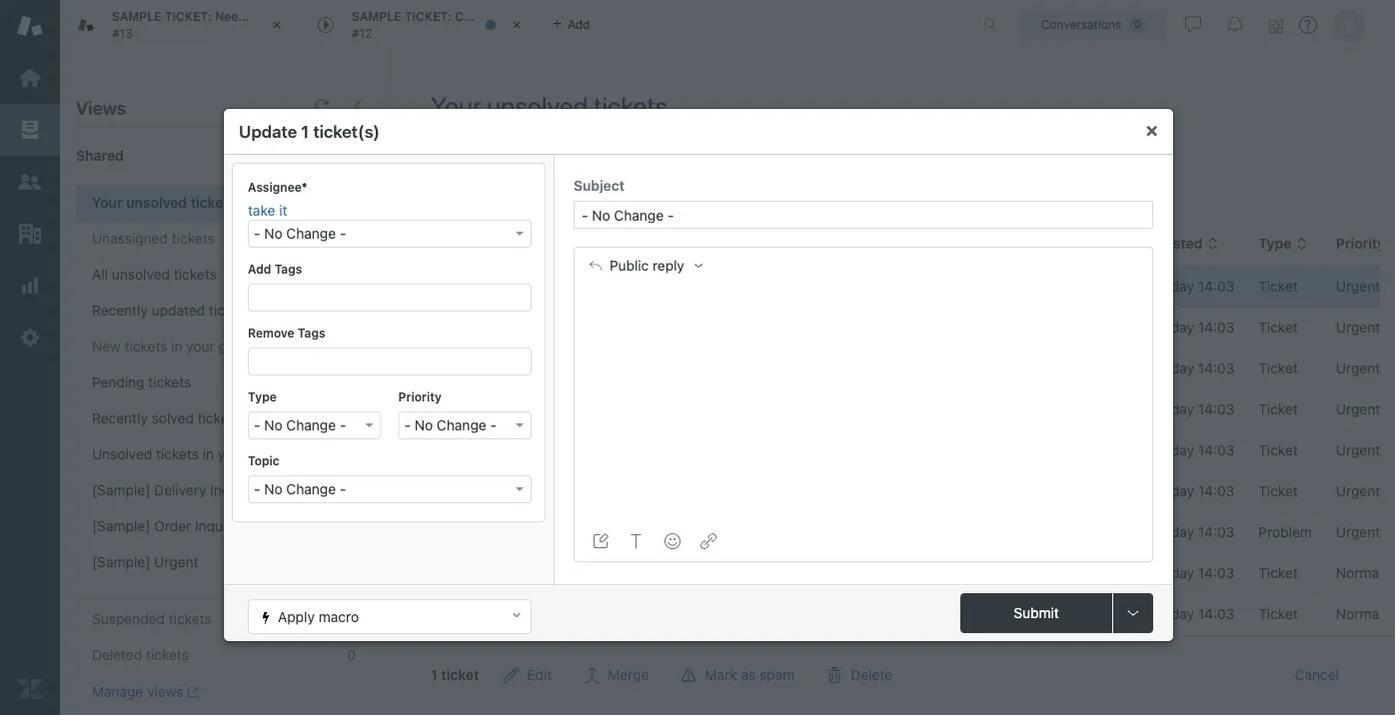 Task type: vqa. For each thing, say whether or not it's contained in the screenshot.
the middle Remove icon
no



Task type: locate. For each thing, give the bounding box(es) containing it.
1 vertical spatial your unsolved tickets
[[92, 194, 236, 211]]

1 vertical spatial your
[[218, 446, 246, 463]]

1 inside "region"
[[431, 667, 438, 684]]

items inside sample ticket: need less items than ordered #13
[[276, 10, 309, 24]]

1 yesterday from the top
[[1131, 278, 1195, 295]]

1 horizontal spatial cancel
[[1296, 667, 1340, 684]]

unsolved inside "link"
[[126, 194, 187, 211]]

tickets inside all unsolved tickets link
[[174, 266, 217, 283]]

1 horizontal spatial than
[[857, 278, 885, 295]]

1 ticket
[[431, 667, 479, 684]]

6 yesterday from the top
[[1131, 483, 1195, 500]]

get started image
[[17, 65, 43, 91]]

tags
[[275, 262, 302, 276], [298, 326, 326, 340]]

1 horizontal spatial your
[[218, 446, 246, 463]]

0 down take it link
[[347, 230, 356, 247]]

sample up #12
[[352, 10, 401, 24]]

1 ticket from the top
[[1259, 278, 1299, 295]]

- no change - button
[[248, 220, 532, 248], [248, 412, 381, 440], [399, 412, 532, 440], [248, 476, 532, 504]]

0 vertical spatial your
[[186, 338, 215, 355]]

8 yesterday 14:03 from the top
[[1131, 565, 1235, 582]]

close image
[[267, 15, 287, 35], [507, 15, 527, 35]]

0
[[347, 230, 356, 247], [347, 338, 356, 355], [347, 611, 356, 628], [347, 647, 356, 664]]

pending
[[92, 374, 145, 391], [535, 443, 583, 457]]

suspended tickets
[[92, 611, 212, 628]]

zendesk support image
[[17, 13, 43, 39]]

insert emojis image
[[665, 534, 681, 550]]

in
[[171, 338, 183, 355], [203, 446, 214, 463]]

× link
[[1146, 117, 1159, 140]]

edit
[[527, 667, 552, 684]]

sample for sample ticket: need less items than ordered
[[636, 278, 691, 295]]

2 open from the top
[[535, 320, 566, 334]]

1 close image from the left
[[267, 15, 287, 35]]

1 vertical spatial subject
[[636, 234, 688, 251]]

1 recently from the top
[[92, 302, 148, 319]]

1 vertical spatial items
[[818, 278, 853, 295]]

arrow down image for priority
[[516, 424, 524, 428]]

1 vertical spatial your
[[92, 194, 123, 211]]

in up delivery
[[203, 446, 214, 463]]

your
[[431, 90, 481, 121], [92, 194, 123, 211]]

1 horizontal spatial less
[[788, 278, 814, 295]]

unsolved tickets in your groups link
[[76, 438, 374, 474]]

subject up reply at top left
[[636, 234, 688, 251]]

type up topic
[[248, 390, 277, 404]]

1 [sample] from the top
[[92, 482, 150, 499]]

2 recently from the top
[[92, 410, 148, 427]]

than inside sample ticket: need less items than ordered #13
[[312, 10, 338, 24]]

3 for inquiries
[[347, 518, 356, 535]]

0 horizontal spatial items
[[276, 10, 309, 24]]

0 right remove tags
[[347, 338, 356, 355]]

as
[[741, 667, 756, 684]]

1 vertical spatial pending
[[535, 443, 583, 457]]

[sample] up the suspended
[[92, 554, 150, 571]]

1 vertical spatial arrow down image
[[516, 424, 524, 428]]

1 vertical spatial than
[[857, 278, 885, 295]]

sample for sample ticket: damaged product
[[636, 524, 691, 541]]

your up filter button
[[431, 90, 481, 121]]

public reply button
[[572, 245, 719, 287]]

need inside sample ticket: need less items than ordered #13
[[215, 10, 246, 24]]

- no change - down topic
[[254, 481, 346, 498]]

0 vertical spatial in
[[171, 338, 183, 355]]

allen
[[1066, 606, 1098, 623]]

mark as spam button
[[665, 656, 811, 696]]

0 vertical spatial arrow down image
[[516, 232, 524, 236]]

cancel
[[455, 10, 496, 24], [1296, 667, 1340, 684]]

type inside button
[[1259, 236, 1292, 252]]

shared
[[76, 147, 124, 164]]

7 row from the top
[[416, 512, 1396, 553]]

0 vertical spatial items
[[276, 10, 309, 24]]

0 vertical spatial priority
[[1337, 236, 1386, 252]]

delete
[[851, 667, 893, 684]]

row
[[416, 267, 1396, 307], [416, 307, 1396, 348], [416, 348, 1396, 389], [416, 389, 1396, 430], [416, 430, 1396, 471], [416, 471, 1396, 512], [416, 512, 1396, 553], [416, 553, 1396, 594], [416, 594, 1396, 635], [416, 635, 1396, 676]]

tags right add
[[275, 262, 302, 276]]

1 horizontal spatial your unsolved tickets
[[431, 90, 668, 121]]

1 horizontal spatial close image
[[507, 15, 527, 35]]

- no change - button for priority
[[399, 412, 532, 440]]

your left topic
[[218, 446, 246, 463]]

- no change - right arrow down icon
[[405, 417, 497, 434]]

1 vertical spatial groups
[[250, 446, 295, 463]]

7 open from the top
[[535, 566, 566, 580]]

unsolved up unassigned tickets
[[126, 194, 187, 211]]

arrow down image
[[516, 232, 524, 236], [516, 424, 524, 428], [516, 488, 524, 492]]

6 open from the top
[[535, 525, 566, 539]]

1 vertical spatial recently
[[92, 410, 148, 427]]

your down updated
[[186, 338, 215, 355]]

your for unsolved tickets in your groups
[[218, 446, 246, 463]]

2 3 from the top
[[347, 518, 356, 535]]

conversations button
[[1020, 8, 1168, 40]]

0 horizontal spatial than
[[312, 10, 338, 24]]

1 normal from the top
[[1337, 565, 1384, 582]]

in down updated
[[171, 338, 183, 355]]

sample inside sample ticket: need less items than ordered link
[[636, 278, 691, 295]]

4
[[347, 482, 356, 499]]

1 horizontal spatial type
[[1259, 236, 1292, 252]]

- no change -
[[254, 225, 346, 242], [254, 417, 346, 434], [405, 417, 497, 434], [254, 481, 346, 498]]

sample up #13
[[112, 10, 161, 24]]

requester button
[[1015, 235, 1100, 253]]

priority inside button
[[1337, 236, 1386, 252]]

0 horizontal spatial pending
[[92, 374, 145, 391]]

2 0 from the top
[[347, 338, 356, 355]]

1 vertical spatial tags
[[298, 326, 326, 340]]

ordered inside sample ticket: need less items than ordered #13
[[341, 10, 388, 24]]

views
[[147, 684, 184, 701]]

change left arrow down icon
[[286, 417, 336, 434]]

unassigned tickets
[[92, 230, 215, 247]]

0 horizontal spatial your
[[92, 194, 123, 211]]

1 vertical spatial cancel
[[1296, 667, 1340, 684]]

[sample] for [sample] delivery inquiries
[[92, 482, 150, 499]]

10 row from the top
[[416, 635, 1396, 676]]

2 close image from the left
[[507, 15, 527, 35]]

requested button
[[1131, 235, 1219, 253]]

1 vertical spatial [sample]
[[92, 518, 150, 535]]

2 vertical spatial arrow down image
[[516, 488, 524, 492]]

sample inside sample ticket: damaged product link
[[636, 524, 691, 541]]

- no change - button for type
[[248, 412, 381, 440]]

2 tab from the left
[[300, 0, 540, 50]]

change left 4 at left
[[286, 481, 336, 498]]

change for priority
[[437, 417, 487, 434]]

0 horizontal spatial your unsolved tickets
[[92, 194, 236, 211]]

0 vertical spatial less
[[249, 10, 273, 24]]

(opens in a new tab) image
[[184, 687, 199, 699]]

need
[[215, 10, 246, 24], [750, 278, 785, 295]]

6 14:03 from the top
[[1199, 483, 1235, 500]]

it
[[279, 202, 287, 219]]

1 horizontal spatial pending
[[535, 443, 583, 457]]

now showing 12 tickets region
[[391, 214, 1396, 716]]

0 horizontal spatial less
[[249, 10, 273, 24]]

refresh views pane image
[[314, 98, 330, 114]]

5 ticket from the top
[[1259, 442, 1299, 459]]

unsolved up 'filter' at the top of the page
[[487, 90, 588, 121]]

solved
[[152, 410, 194, 427]]

organizations image
[[17, 221, 43, 247]]

apply macro
[[278, 609, 359, 625]]

ticket: inside sample ticket: cancel order #12
[[405, 10, 452, 24]]

sample ticket: need less items than ordered #13
[[112, 10, 388, 40]]

3 0 from the top
[[347, 611, 356, 628]]

0 horizontal spatial close image
[[267, 15, 287, 35]]

1 vertical spatial priority
[[399, 390, 442, 404]]

1 vertical spatial in
[[203, 446, 214, 463]]

sample up merge
[[636, 647, 691, 664]]

less for sample ticket: need less items than ordered
[[788, 278, 814, 295]]

6 yesterday 14:03 from the top
[[1131, 483, 1235, 500]]

manage
[[92, 684, 143, 701]]

0 vertical spatial need
[[215, 10, 246, 24]]

inquiries up [sample] urgent link
[[195, 518, 250, 535]]

1 horizontal spatial in
[[203, 446, 214, 463]]

0 vertical spatial type
[[1259, 236, 1292, 252]]

recently up new
[[92, 302, 148, 319]]

1 tab from the left
[[60, 0, 388, 50]]

your unsolved tickets up 'filter' at the top of the page
[[431, 90, 668, 121]]

customers image
[[17, 169, 43, 195]]

your unsolved tickets up unassigned tickets
[[92, 194, 236, 211]]

1 vertical spatial type
[[248, 390, 277, 404]]

0 vertical spatial your
[[431, 90, 481, 121]]

1 vertical spatial 3
[[347, 518, 356, 535]]

ordered for sample ticket: need less items than ordered #13
[[341, 10, 388, 24]]

0 vertical spatial subject
[[574, 177, 625, 194]]

normal
[[1337, 565, 1384, 582], [1337, 606, 1384, 623]]

groups
[[219, 338, 264, 355], [250, 446, 295, 463]]

marcus allen
[[1015, 606, 1098, 623]]

sample inside 'sample ticket: international shipping' "link"
[[636, 647, 691, 664]]

1 horizontal spatial items
[[818, 278, 853, 295]]

sample down reply at top left
[[636, 278, 691, 295]]

reply
[[653, 257, 685, 274]]

zendesk image
[[17, 677, 43, 703]]

recently up unsolved at the left
[[92, 410, 148, 427]]

2 [sample] from the top
[[92, 518, 150, 535]]

no right arrow down icon
[[415, 417, 433, 434]]

change
[[286, 225, 336, 242], [286, 417, 336, 434], [437, 417, 487, 434], [286, 481, 336, 498]]

less inside sample ticket: need less items than ordered #13
[[249, 10, 273, 24]]

admin image
[[17, 325, 43, 351]]

8 yesterday from the top
[[1131, 565, 1195, 582]]

1 vertical spatial less
[[788, 278, 814, 295]]

unsolved for all unsolved tickets link
[[112, 266, 170, 283]]

1 0 from the top
[[347, 230, 356, 247]]

inquiries
[[210, 482, 265, 499], [195, 518, 250, 535]]

sample ticket: need less items than ordered
[[636, 278, 940, 295]]

need inside now showing 12 tickets "region"
[[750, 278, 785, 295]]

1 horizontal spatial ordered
[[889, 278, 940, 295]]

your up unassigned
[[92, 194, 123, 211]]

ordered
[[341, 10, 388, 24], [889, 278, 940, 295]]

0 vertical spatial 3
[[347, 302, 356, 319]]

no down topic
[[264, 481, 283, 498]]

priority
[[1337, 236, 1386, 252], [399, 390, 442, 404]]

no for priority
[[415, 417, 433, 434]]

6 row from the top
[[416, 471, 1396, 512]]

updated
[[152, 302, 205, 319]]

0 horizontal spatial ordered
[[341, 10, 388, 24]]

yesterday 14:03
[[1131, 278, 1235, 295], [1131, 319, 1235, 336], [1131, 360, 1235, 377], [1131, 401, 1235, 418], [1131, 442, 1235, 459], [1131, 483, 1235, 500], [1131, 524, 1235, 541], [1131, 565, 1235, 582], [1131, 606, 1235, 623]]

filter button
[[431, 142, 504, 174]]

delete button
[[811, 656, 909, 696]]

- no change - for priority
[[405, 417, 497, 434]]

subject up public
[[574, 177, 625, 194]]

conversations
[[1042, 17, 1122, 31]]

- no change - up topic
[[254, 417, 346, 434]]

your inside "link"
[[92, 194, 123, 211]]

[sample] up [sample] urgent
[[92, 518, 150, 535]]

items
[[276, 10, 309, 24], [818, 278, 853, 295]]

views image
[[17, 117, 43, 143]]

0 vertical spatial normal
[[1337, 565, 1384, 582]]

None field
[[250, 285, 532, 307], [250, 349, 532, 371], [250, 285, 532, 307], [250, 349, 532, 371]]

sample inside sample ticket: need less items than ordered #13
[[112, 10, 161, 24]]

tabs tab list
[[60, 0, 963, 50]]

1 3 from the top
[[347, 302, 356, 319]]

cancel inside button
[[1296, 667, 1340, 684]]

3 open from the top
[[535, 361, 566, 375]]

3 14:03 from the top
[[1199, 360, 1235, 377]]

[sample] delivery inquiries
[[92, 482, 265, 499]]

- no change - for topic
[[254, 481, 346, 498]]

delivery
[[154, 482, 206, 499]]

0 horizontal spatial cancel
[[455, 10, 496, 24]]

pending inside now showing 12 tickets "region"
[[535, 443, 583, 457]]

6 ticket from the top
[[1259, 483, 1299, 500]]

1 vertical spatial normal
[[1337, 606, 1384, 623]]

sample left add link (cmd k) icon
[[636, 524, 691, 541]]

tab containing sample ticket: cancel order
[[300, 0, 540, 50]]

pending for pending
[[535, 443, 583, 457]]

merge
[[608, 667, 649, 684]]

deleted tickets
[[92, 647, 189, 664]]

unsolved
[[487, 90, 588, 121], [126, 194, 187, 211], [112, 266, 170, 283]]

1 vertical spatial inquiries
[[195, 518, 250, 535]]

1
[[301, 121, 309, 141], [350, 374, 356, 391], [350, 410, 356, 427], [431, 667, 438, 684]]

no up topic
[[264, 417, 283, 434]]

[sample] urgent
[[92, 554, 199, 571]]

0 vertical spatial ordered
[[341, 10, 388, 24]]

need for sample ticket: need less items than ordered #13
[[215, 10, 246, 24]]

spam
[[760, 667, 795, 684]]

row containing sample ticket: damaged product
[[416, 512, 1396, 553]]

international
[[750, 647, 831, 664]]

arrow down image
[[365, 424, 373, 428]]

3 [sample] from the top
[[92, 554, 150, 571]]

4 0 from the top
[[347, 647, 356, 664]]

1 horizontal spatial subject
[[636, 234, 688, 251]]

ticket: for sample ticket: need less items than ordered #13
[[165, 10, 212, 24]]

0 down macro
[[347, 647, 356, 664]]

sample ticket: international shipping link
[[636, 646, 890, 666]]

3 yesterday from the top
[[1131, 360, 1195, 377]]

urgent
[[1337, 278, 1381, 295], [1337, 319, 1381, 336], [1337, 360, 1381, 377], [1337, 401, 1381, 418], [1337, 442, 1381, 459], [1337, 483, 1381, 500], [1337, 524, 1381, 541], [154, 554, 199, 571]]

type left priority button
[[1259, 236, 1292, 252]]

unsolved down unassigned
[[112, 266, 170, 283]]

7 yesterday 14:03 from the top
[[1131, 524, 1235, 541]]

0 vertical spatial pending
[[92, 374, 145, 391]]

ticket: inside "link"
[[695, 647, 746, 664]]

1 horizontal spatial need
[[750, 278, 785, 295]]

yesterday
[[1131, 278, 1195, 295], [1131, 319, 1195, 336], [1131, 360, 1195, 377], [1131, 401, 1195, 418], [1131, 442, 1195, 459], [1131, 483, 1195, 500], [1131, 524, 1195, 541], [1131, 565, 1195, 582], [1131, 606, 1195, 623]]

0 vertical spatial tags
[[275, 262, 302, 276]]

0 vertical spatial recently
[[92, 302, 148, 319]]

3
[[347, 302, 356, 319], [347, 518, 356, 535]]

1 vertical spatial unsolved
[[126, 194, 187, 211]]

1 vertical spatial need
[[750, 278, 785, 295]]

tab
[[60, 0, 388, 50], [300, 0, 540, 50]]

recently
[[92, 302, 148, 319], [92, 410, 148, 427]]

change right arrow down icon
[[437, 417, 487, 434]]

0 vertical spatial groups
[[219, 338, 264, 355]]

sample for sample ticket: cancel order #12
[[352, 10, 401, 24]]

items inside sample ticket: need less items than ordered link
[[818, 278, 853, 295]]

0 horizontal spatial in
[[171, 338, 183, 355]]

your unsolved tickets
[[431, 90, 668, 121], [92, 194, 236, 211]]

[sample]
[[92, 482, 150, 499], [92, 518, 150, 535], [92, 554, 150, 571]]

than inside now showing 12 tickets "region"
[[857, 278, 885, 295]]

5 yesterday 14:03 from the top
[[1131, 442, 1235, 459]]

[sample] down unsolved at the left
[[92, 482, 150, 499]]

2 14:03 from the top
[[1199, 319, 1235, 336]]

9 row from the top
[[416, 594, 1396, 635]]

- no change - button for topic
[[248, 476, 532, 504]]

in inside unsolved tickets in your groups link
[[203, 446, 214, 463]]

None text field
[[574, 201, 1154, 229]]

0 vertical spatial than
[[312, 10, 338, 24]]

0 horizontal spatial need
[[215, 10, 246, 24]]

ticket: inside sample ticket: need less items than ordered #13
[[165, 10, 212, 24]]

sample
[[112, 10, 161, 24], [352, 10, 401, 24], [636, 278, 691, 295], [636, 524, 691, 541], [636, 647, 691, 664]]

sample inside sample ticket: cancel order #12
[[352, 10, 401, 24]]

2 vertical spatial unsolved
[[112, 266, 170, 283]]

inquiries down unsolved tickets in your groups link on the left bottom
[[210, 482, 265, 499]]

1 horizontal spatial your
[[431, 90, 481, 121]]

cancel inside sample ticket: cancel order #12
[[455, 10, 496, 24]]

2 yesterday 14:03 from the top
[[1131, 319, 1235, 336]]

1 row from the top
[[416, 267, 1396, 307]]

less inside now showing 12 tickets "region"
[[788, 278, 814, 295]]

3 ticket from the top
[[1259, 360, 1299, 377]]

type button
[[1259, 235, 1308, 253]]

tags right "remove"
[[298, 326, 326, 340]]

ordered inside now showing 12 tickets "region"
[[889, 278, 940, 295]]

recently updated tickets
[[92, 302, 252, 319]]

1 vertical spatial ordered
[[889, 278, 940, 295]]

product
[[816, 524, 867, 541]]

0 vertical spatial inquiries
[[210, 482, 265, 499]]

2 vertical spatial [sample]
[[92, 554, 150, 571]]

add tags
[[248, 262, 302, 276]]

0 horizontal spatial your
[[186, 338, 215, 355]]

0 vertical spatial cancel
[[455, 10, 496, 24]]

0 vertical spatial [sample]
[[92, 482, 150, 499]]

topic
[[248, 454, 280, 468]]

reporting image
[[17, 273, 43, 299]]

0 right the apply on the left of page
[[347, 611, 356, 628]]

1 horizontal spatial priority
[[1337, 236, 1386, 252]]

4 14:03 from the top
[[1199, 401, 1235, 418]]



Task type: describe. For each thing, give the bounding box(es) containing it.
2 row from the top
[[416, 307, 1396, 348]]

views
[[76, 97, 126, 118]]

van
[[1055, 647, 1079, 664]]

4 yesterday 14:03 from the top
[[1131, 401, 1235, 418]]

4 open from the top
[[535, 402, 566, 416]]

remove
[[248, 326, 295, 340]]

new tickets in your groups
[[92, 338, 264, 355]]

0 for new tickets in your groups
[[347, 338, 356, 355]]

9 14:03 from the top
[[1199, 606, 1235, 623]]

than for sample ticket: need less items than ordered #13
[[312, 10, 338, 24]]

[sample] urgent link
[[76, 546, 374, 582]]

[sample] for [sample] urgent
[[92, 554, 150, 571]]

0 horizontal spatial priority
[[399, 390, 442, 404]]

collapse views pane image
[[350, 98, 366, 114]]

[sample] for [sample] order inquiries
[[92, 518, 150, 535]]

change down it
[[286, 225, 336, 242]]

0 vertical spatial unsolved
[[487, 90, 588, 121]]

less for sample ticket: need less items than ordered #13
[[249, 10, 273, 24]]

#12
[[352, 26, 372, 40]]

add link (cmd k) image
[[701, 534, 717, 550]]

1 open from the top
[[535, 279, 566, 293]]

items for sample ticket: need less items than ordered
[[818, 278, 853, 295]]

edit button
[[487, 656, 568, 696]]

apply
[[278, 609, 315, 625]]

damaged
[[750, 524, 812, 541]]

priority button
[[1337, 235, 1396, 253]]

3 yesterday 14:03 from the top
[[1131, 360, 1235, 377]]

8 14:03 from the top
[[1199, 565, 1235, 582]]

ticket
[[441, 667, 479, 684]]

your unsolved tickets link
[[76, 186, 374, 222]]

arrow down image for topic
[[516, 488, 524, 492]]

manage views
[[92, 684, 184, 701]]

than for sample ticket: need less items than ordered
[[857, 278, 885, 295]]

1 14:03 from the top
[[1199, 278, 1235, 295]]

recently solved tickets
[[92, 410, 241, 427]]

your for new tickets in your groups
[[186, 338, 215, 355]]

0 for deleted tickets
[[347, 647, 356, 664]]

in for unsolved
[[203, 446, 214, 463]]

arrow up image
[[510, 608, 524, 622]]

8 ticket from the top
[[1259, 606, 1299, 623]]

order
[[154, 518, 191, 535]]

9 yesterday from the top
[[1131, 606, 1195, 623]]

2 normal from the top
[[1337, 606, 1384, 623]]

assignee* take it
[[248, 180, 308, 219]]

tickets inside unsolved tickets in your groups link
[[156, 446, 199, 463]]

filter
[[463, 151, 492, 165]]

assignee*
[[248, 180, 308, 194]]

no for topic
[[264, 481, 283, 498]]

tags for remove tags
[[298, 326, 326, 340]]

shared button
[[60, 126, 337, 186]]

7 ticket from the top
[[1259, 565, 1299, 582]]

ticket: for sample ticket: cancel order #12
[[405, 10, 452, 24]]

all unsolved tickets
[[92, 266, 217, 283]]

3 for tickets
[[347, 302, 356, 319]]

pending tickets
[[92, 374, 191, 391]]

change for type
[[286, 417, 336, 434]]

ticket: for sample ticket: need less items than ordered
[[695, 278, 746, 295]]

suspended
[[92, 611, 165, 628]]

9 yesterday 14:03 from the top
[[1131, 606, 1235, 623]]

unsolved for your unsolved tickets "link"
[[126, 194, 187, 211]]

your unsolved tickets inside your unsolved tickets "link"
[[92, 194, 236, 211]]

apply macro button
[[248, 600, 532, 635]]

public
[[610, 257, 649, 274]]

[sample] order inquiries
[[92, 518, 250, 535]]

ticket(s)
[[313, 121, 380, 141]]

change for topic
[[286, 481, 336, 498]]

problem
[[1259, 524, 1313, 541]]

groups for unsolved tickets in your groups
[[250, 446, 295, 463]]

draft mode image
[[593, 534, 609, 550]]

1 yesterday 14:03 from the top
[[1131, 278, 1235, 295]]

no for type
[[264, 417, 283, 434]]

5 yesterday from the top
[[1131, 442, 1195, 459]]

shipping
[[835, 647, 890, 664]]

get help image
[[1300, 16, 1318, 34]]

2 ticket from the top
[[1259, 319, 1299, 336]]

take
[[248, 202, 275, 219]]

5 open from the top
[[535, 484, 566, 498]]

recently for recently updated tickets
[[92, 302, 148, 319]]

all unsolved tickets link
[[76, 258, 374, 294]]

take it link
[[248, 202, 532, 220]]

7 yesterday from the top
[[1131, 524, 1195, 541]]

cancel button
[[1280, 656, 1356, 696]]

- no change - down it
[[254, 225, 346, 242]]

dijk
[[1083, 647, 1107, 664]]

submit
[[1014, 605, 1060, 622]]

ordered for sample ticket: need less items than ordered
[[889, 278, 940, 295]]

- no change - for type
[[254, 417, 346, 434]]

0 for unassigned tickets
[[347, 230, 356, 247]]

need for sample ticket: need less items than ordered
[[750, 278, 785, 295]]

zendesk products image
[[1270, 19, 1284, 33]]

0 for suspended tickets
[[347, 611, 356, 628]]

5 row from the top
[[416, 430, 1396, 471]]

row containing sample ticket: need less items than ordered
[[416, 267, 1396, 307]]

mark
[[705, 667, 738, 684]]

ticket: for sample ticket: damaged product
[[695, 524, 746, 541]]

groups for new tickets in your groups
[[219, 338, 264, 355]]

row containing marcus allen
[[416, 594, 1396, 635]]

shared heading
[[60, 126, 390, 186]]

ingrid
[[1015, 647, 1051, 664]]

recently for recently solved tickets
[[92, 410, 148, 427]]

items for sample ticket: need less items than ordered #13
[[276, 10, 309, 24]]

remove tags
[[248, 326, 326, 340]]

0 horizontal spatial type
[[248, 390, 277, 404]]

merge button
[[568, 656, 665, 696]]

unsolved tickets in your groups
[[92, 446, 295, 463]]

8 row from the top
[[416, 553, 1396, 594]]

inquiries for [sample] order inquiries
[[195, 518, 250, 535]]

tab containing sample ticket: need less items than ordered
[[60, 0, 388, 50]]

sample ticket: damaged product link
[[636, 523, 867, 543]]

order
[[499, 10, 531, 24]]

sample for sample ticket: need less items than ordered #13
[[112, 10, 161, 24]]

2 yesterday from the top
[[1131, 319, 1195, 336]]

public reply
[[610, 257, 685, 274]]

main element
[[0, 0, 60, 716]]

subject inside now showing 12 tickets "region"
[[636, 234, 688, 251]]

0 horizontal spatial subject
[[574, 177, 625, 194]]

no down it
[[264, 225, 283, 242]]

sample ticket: international shipping
[[636, 647, 890, 664]]

unsolved
[[92, 446, 152, 463]]

7 14:03 from the top
[[1199, 524, 1235, 541]]

tags for add tags
[[275, 262, 302, 276]]

pending for pending tickets
[[92, 374, 145, 391]]

format text image
[[629, 534, 645, 550]]

3 row from the top
[[416, 348, 1396, 389]]

sample ticket: need less items than ordered link
[[636, 277, 940, 297]]

macro
[[319, 609, 359, 625]]

update 1 ticket(s)
[[239, 121, 380, 141]]

submit button
[[961, 594, 1113, 634]]

sample for sample ticket: international shipping
[[636, 647, 691, 664]]

4 row from the top
[[416, 389, 1396, 430]]

deleted
[[92, 647, 142, 664]]

requested
[[1131, 236, 1203, 252]]

add
[[248, 262, 271, 276]]

4 yesterday from the top
[[1131, 401, 1195, 418]]

sample ticket: cancel order #12
[[352, 10, 531, 40]]

ingrid van dijk
[[1015, 647, 1107, 664]]

4 ticket from the top
[[1259, 401, 1299, 418]]

inquiries for [sample] delivery inquiries
[[210, 482, 265, 499]]

row containing sample ticket: international shipping
[[416, 635, 1396, 676]]

ticket: for sample ticket: international shipping
[[695, 647, 746, 664]]

displays possible ticket submission types image
[[1126, 606, 1142, 622]]

update
[[239, 121, 297, 141]]

requester
[[1015, 236, 1084, 252]]

new
[[92, 338, 121, 355]]

tickets inside your unsolved tickets "link"
[[191, 194, 236, 211]]

×
[[1146, 117, 1159, 140]]

all
[[92, 266, 108, 283]]

manage views link
[[92, 684, 199, 702]]

5 14:03 from the top
[[1199, 442, 1235, 459]]

in for new
[[171, 338, 183, 355]]

marcus
[[1015, 606, 1062, 623]]

sample ticket: damaged product
[[636, 524, 867, 541]]

0 vertical spatial your unsolved tickets
[[431, 90, 668, 121]]



